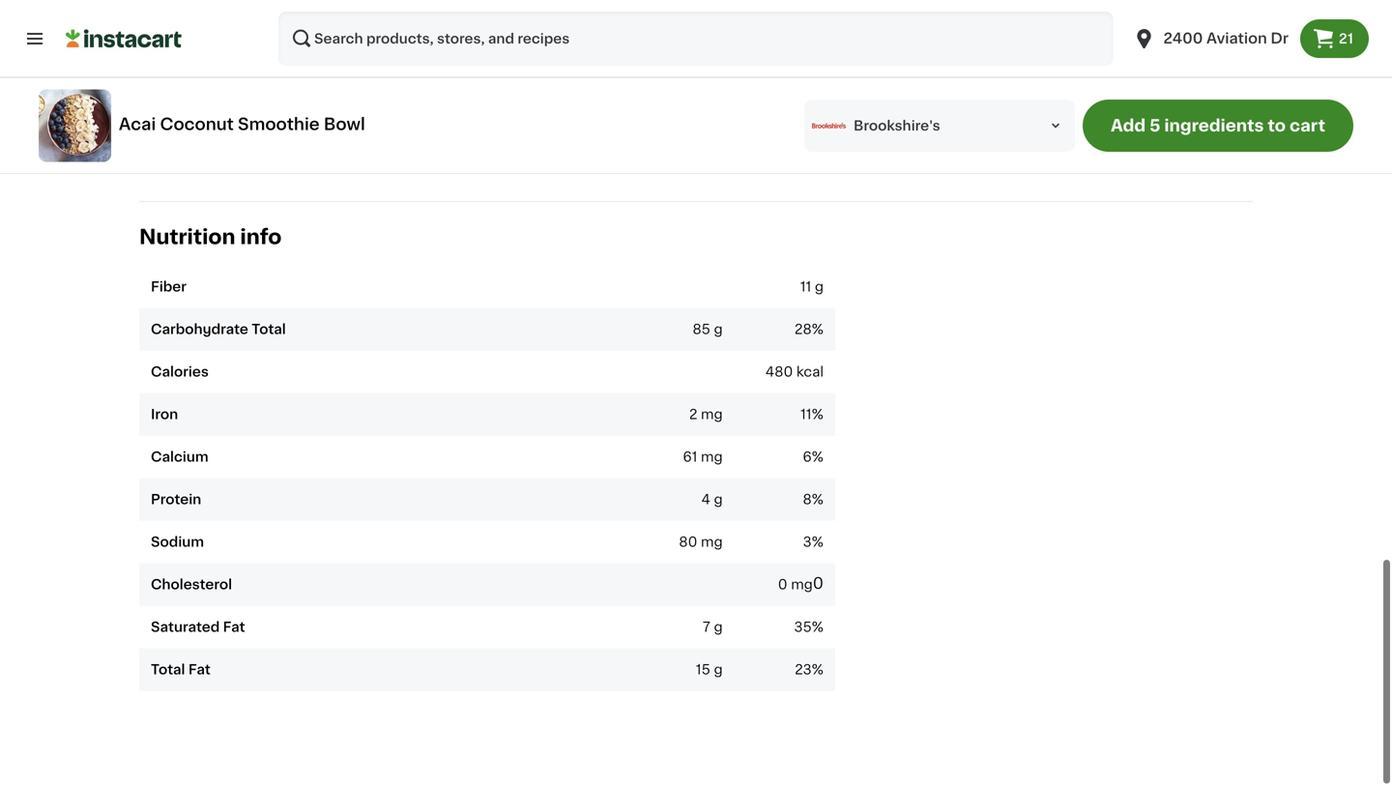 Task type: describe. For each thing, give the bounding box(es) containing it.
saturated fat
[[151, 620, 245, 634]]

2400 aviation dr button
[[1121, 12, 1301, 66]]

warm
[[378, 88, 415, 101]]

21
[[1339, 32, 1354, 45]]

0 vertical spatial and
[[266, 107, 292, 121]]

for
[[460, 88, 479, 101]]

61
[[683, 450, 698, 463]]

nutrition
[[139, 227, 235, 247]]

blend
[[405, 127, 444, 140]]

to
[[1268, 117, 1286, 134]]

cholesterol
[[151, 578, 232, 591]]

0 mg 0
[[778, 576, 824, 591]]

smoothie
[[238, 116, 320, 132]]

61 mg
[[683, 450, 723, 463]]

bowl
[[324, 116, 365, 132]]

0 inside 0 mg 0
[[778, 578, 788, 591]]

0 horizontal spatial acai
[[119, 116, 156, 132]]

10
[[482, 88, 497, 101]]

3
[[803, 535, 812, 549]]

2 mg
[[689, 407, 723, 421]]

aviation
[[1207, 31, 1267, 45]]

2
[[689, 407, 698, 421]]

0 vertical spatial the
[[608, 88, 631, 101]]

80
[[679, 535, 698, 549]]

fat for total fat
[[188, 663, 211, 676]]

add 5 ingredients to cart
[[1111, 117, 1326, 134]]

place
[[295, 107, 333, 121]]

11 for 11 %
[[801, 407, 812, 421]]

7 g
[[703, 620, 723, 634]]

480
[[766, 365, 793, 378]]

in
[[336, 107, 348, 121]]

1 horizontal spatial 0
[[813, 576, 824, 591]]

11 for 11 g
[[800, 280, 812, 293]]

calories
[[151, 365, 209, 378]]

1 horizontal spatial banana,
[[523, 107, 577, 121]]

23
[[795, 663, 812, 676]]

1 frozen from the left
[[477, 107, 520, 121]]

mg for 0 mg 0
[[791, 578, 813, 591]]

carbohydrate
[[151, 322, 248, 336]]

dr
[[1271, 31, 1289, 45]]

23 %
[[795, 663, 824, 676]]

fiber
[[151, 280, 187, 293]]

15 g
[[696, 663, 723, 676]]

water
[[419, 88, 457, 101]]

acai inside the run acai berry packs under warm water for 10 seconds. break the acai into pieces and place in a blender with the frozen banana, frozen blueberries, and coconut water. blend until smooth. pour the smoothie into a bowl. top with banana, blueberries, granola, and coconut chips.
[[218, 88, 247, 101]]

instacart logo image
[[66, 27, 182, 50]]

28 %
[[795, 322, 824, 336]]

cart
[[1290, 117, 1326, 134]]

2400 aviation dr button
[[1133, 12, 1289, 66]]

pour
[[539, 127, 571, 140]]

0 horizontal spatial total
[[151, 663, 185, 676]]

brookshire's image
[[812, 109, 846, 143]]

pieces
[[217, 107, 263, 121]]

g for 85 g
[[714, 322, 723, 336]]

bowl.
[[229, 146, 264, 159]]

coconut
[[160, 116, 234, 132]]

brookshire's
[[854, 119, 941, 132]]

8 %
[[803, 492, 824, 506]]

85 g
[[693, 322, 723, 336]]

% for 35
[[812, 620, 824, 634]]

mg for 61 mg
[[701, 450, 723, 463]]

8
[[803, 492, 812, 506]]

run acai berry packs under warm water for 10 seconds. break the acai into pieces and place in a blender with the frozen banana, frozen blueberries, and coconut water. blend until smooth. pour the smoothie into a bowl. top with banana, blueberries, granola, and coconut chips.
[[188, 88, 664, 159]]

0 horizontal spatial with
[[296, 146, 325, 159]]

28
[[795, 322, 812, 336]]

6 %
[[803, 450, 824, 463]]

35 %
[[794, 620, 824, 634]]

% for 28
[[812, 322, 824, 336]]

acai
[[634, 88, 662, 101]]

blender
[[363, 107, 415, 121]]

g for 4 g
[[714, 492, 723, 506]]

top
[[268, 146, 293, 159]]

1 vertical spatial coconut
[[556, 146, 613, 159]]

2400
[[1164, 31, 1203, 45]]



Task type: locate. For each thing, give the bounding box(es) containing it.
1 horizontal spatial coconut
[[556, 146, 613, 159]]

g
[[815, 280, 824, 293], [714, 322, 723, 336], [714, 492, 723, 506], [714, 620, 723, 634], [714, 663, 723, 676]]

2 % from the top
[[812, 407, 824, 421]]

total fat
[[151, 663, 211, 676]]

11 up 28
[[800, 280, 812, 293]]

0 vertical spatial into
[[188, 107, 214, 121]]

3 %
[[803, 535, 824, 549]]

and down pour
[[527, 146, 552, 159]]

0 vertical spatial banana,
[[523, 107, 577, 121]]

banana, up pour
[[523, 107, 577, 121]]

coconut
[[300, 127, 357, 140], [556, 146, 613, 159]]

% for 3
[[812, 535, 824, 549]]

% for 23
[[812, 663, 824, 676]]

% up 6 %
[[812, 407, 824, 421]]

total right carbohydrate
[[252, 322, 286, 336]]

480 kcal
[[766, 365, 824, 378]]

1 vertical spatial into
[[188, 146, 214, 159]]

banana, down the bowl
[[329, 146, 382, 159]]

iron
[[151, 407, 178, 421]]

add
[[1111, 117, 1146, 134]]

1 vertical spatial with
[[296, 146, 325, 159]]

1 % from the top
[[812, 322, 824, 336]]

4
[[702, 492, 711, 506]]

1 vertical spatial banana,
[[329, 146, 382, 159]]

80 mg
[[679, 535, 723, 549]]

nutrition info
[[139, 227, 282, 247]]

fat right saturated
[[223, 620, 245, 634]]

the left acai
[[608, 88, 631, 101]]

mg right '2'
[[701, 407, 723, 421]]

with right top
[[296, 146, 325, 159]]

info
[[240, 227, 282, 247]]

frozen down "10" in the top left of the page
[[477, 107, 520, 121]]

0 horizontal spatial fat
[[188, 663, 211, 676]]

run
[[188, 88, 214, 101]]

% down 11 g on the right top of the page
[[812, 322, 824, 336]]

1 vertical spatial fat
[[188, 663, 211, 676]]

0 vertical spatial coconut
[[300, 127, 357, 140]]

1 horizontal spatial the
[[574, 127, 596, 140]]

frozen
[[477, 107, 520, 121], [580, 107, 623, 121]]

1 horizontal spatial acai
[[218, 88, 247, 101]]

0 horizontal spatial banana,
[[329, 146, 382, 159]]

1 horizontal spatial total
[[252, 322, 286, 336]]

instructions
[[139, 32, 270, 53]]

2 vertical spatial and
[[527, 146, 552, 159]]

0 horizontal spatial 0
[[778, 578, 788, 591]]

kcal
[[797, 365, 824, 378]]

the
[[608, 88, 631, 101], [451, 107, 473, 121], [574, 127, 596, 140]]

g up 28 %
[[815, 280, 824, 293]]

0 horizontal spatial blueberries,
[[188, 127, 268, 140]]

mg right 61
[[701, 450, 723, 463]]

0 vertical spatial 11
[[800, 280, 812, 293]]

g right 15
[[714, 663, 723, 676]]

1 horizontal spatial blueberries,
[[386, 146, 466, 159]]

and down berry
[[266, 107, 292, 121]]

the up until
[[451, 107, 473, 121]]

mg for 2 mg
[[701, 407, 723, 421]]

11 up 6 at right bottom
[[801, 407, 812, 421]]

coconut down pour
[[556, 146, 613, 159]]

blueberries, down pieces
[[188, 127, 268, 140]]

add 5 ingredients to cart button
[[1083, 100, 1354, 152]]

water.
[[361, 127, 401, 140]]

into
[[188, 107, 214, 121], [188, 146, 214, 159]]

1 into from the top
[[188, 107, 214, 121]]

1 vertical spatial and
[[271, 127, 297, 140]]

mg up 35
[[791, 578, 813, 591]]

g for 11 g
[[815, 280, 824, 293]]

1 11 from the top
[[800, 280, 812, 293]]

smooth.
[[480, 127, 536, 140]]

% for 6
[[812, 450, 824, 463]]

1 horizontal spatial frozen
[[580, 107, 623, 121]]

0 horizontal spatial frozen
[[477, 107, 520, 121]]

and
[[266, 107, 292, 121], [271, 127, 297, 140], [527, 146, 552, 159]]

85
[[693, 322, 711, 336]]

11 g
[[800, 280, 824, 293]]

0 horizontal spatial coconut
[[300, 127, 357, 140]]

total down saturated
[[151, 663, 185, 676]]

into down the 'coconut'
[[188, 146, 214, 159]]

mg for 80 mg
[[701, 535, 723, 549]]

0 vertical spatial with
[[419, 107, 447, 121]]

g for 15 g
[[714, 663, 723, 676]]

1 vertical spatial the
[[451, 107, 473, 121]]

0 vertical spatial blueberries,
[[188, 127, 268, 140]]

seconds.
[[501, 88, 563, 101]]

1 vertical spatial acai
[[119, 116, 156, 132]]

fat
[[223, 620, 245, 634], [188, 663, 211, 676]]

under
[[335, 88, 375, 101]]

5
[[1150, 117, 1161, 134]]

granola,
[[469, 146, 523, 159]]

2400 aviation dr
[[1164, 31, 1289, 45]]

with
[[419, 107, 447, 121], [296, 146, 325, 159]]

a left the bowl.
[[217, 146, 225, 159]]

g right 85
[[714, 322, 723, 336]]

% for 11
[[812, 407, 824, 421]]

1 vertical spatial blueberries,
[[386, 146, 466, 159]]

acai up pieces
[[218, 88, 247, 101]]

ingredients
[[1165, 117, 1264, 134]]

7
[[703, 620, 711, 634]]

6 % from the top
[[812, 620, 824, 634]]

calcium
[[151, 450, 209, 463]]

and up top
[[271, 127, 297, 140]]

carbohydrate total
[[151, 322, 286, 336]]

fat down saturated fat
[[188, 663, 211, 676]]

2 frozen from the left
[[580, 107, 623, 121]]

6
[[803, 450, 812, 463]]

0 vertical spatial total
[[252, 322, 286, 336]]

a right in
[[351, 107, 359, 121]]

g for 7 g
[[714, 620, 723, 634]]

0 vertical spatial a
[[351, 107, 359, 121]]

until
[[447, 127, 477, 140]]

g right 7
[[714, 620, 723, 634]]

0
[[813, 576, 824, 591], [778, 578, 788, 591]]

0 horizontal spatial the
[[451, 107, 473, 121]]

35
[[794, 620, 812, 634]]

2 into from the top
[[188, 146, 214, 159]]

total
[[252, 322, 286, 336], [151, 663, 185, 676]]

packs
[[291, 88, 332, 101]]

3 % from the top
[[812, 450, 824, 463]]

berry
[[251, 88, 288, 101]]

break
[[566, 88, 605, 101]]

7 % from the top
[[812, 663, 824, 676]]

mg right 80
[[701, 535, 723, 549]]

1 vertical spatial total
[[151, 663, 185, 676]]

brookshire's button
[[805, 100, 1075, 152]]

saturated
[[151, 620, 220, 634]]

coconut down in
[[300, 127, 357, 140]]

1 horizontal spatial with
[[419, 107, 447, 121]]

11 %
[[801, 407, 824, 421]]

% for 8
[[812, 492, 824, 506]]

Search field
[[278, 12, 1113, 66]]

acai
[[218, 88, 247, 101], [119, 116, 156, 132]]

% up 3 %
[[812, 492, 824, 506]]

21 button
[[1301, 19, 1369, 58]]

acai left the 'coconut'
[[119, 116, 156, 132]]

1 horizontal spatial a
[[351, 107, 359, 121]]

4 % from the top
[[812, 492, 824, 506]]

blueberries, down blend
[[386, 146, 466, 159]]

mg
[[701, 407, 723, 421], [701, 450, 723, 463], [701, 535, 723, 549], [791, 578, 813, 591]]

protein
[[151, 492, 201, 506]]

% down 35 %
[[812, 663, 824, 676]]

% up 8 %
[[812, 450, 824, 463]]

into down the run
[[188, 107, 214, 121]]

g right the 4
[[714, 492, 723, 506]]

frozen down break on the top of page
[[580, 107, 623, 121]]

%
[[812, 322, 824, 336], [812, 407, 824, 421], [812, 450, 824, 463], [812, 492, 824, 506], [812, 535, 824, 549], [812, 620, 824, 634], [812, 663, 824, 676]]

0 horizontal spatial a
[[217, 146, 225, 159]]

fat for saturated fat
[[223, 620, 245, 634]]

1 horizontal spatial fat
[[223, 620, 245, 634]]

banana,
[[523, 107, 577, 121], [329, 146, 382, 159]]

acai coconut smoothie bowl
[[119, 116, 365, 132]]

the right pour
[[574, 127, 596, 140]]

5 % from the top
[[812, 535, 824, 549]]

% up 23 %
[[812, 620, 824, 634]]

1 vertical spatial 11
[[801, 407, 812, 421]]

2 horizontal spatial the
[[608, 88, 631, 101]]

0 vertical spatial fat
[[223, 620, 245, 634]]

None search field
[[278, 12, 1113, 66]]

% down 8 %
[[812, 535, 824, 549]]

1 vertical spatial a
[[217, 146, 225, 159]]

15
[[696, 663, 711, 676]]

2 vertical spatial the
[[574, 127, 596, 140]]

chips.
[[616, 146, 657, 159]]

2 11 from the top
[[801, 407, 812, 421]]

mg inside 0 mg 0
[[791, 578, 813, 591]]

smoothie
[[600, 127, 664, 140]]

0 vertical spatial acai
[[218, 88, 247, 101]]

4 g
[[702, 492, 723, 506]]

sodium
[[151, 535, 204, 549]]

with down water
[[419, 107, 447, 121]]



Task type: vqa. For each thing, say whether or not it's contained in the screenshot.


